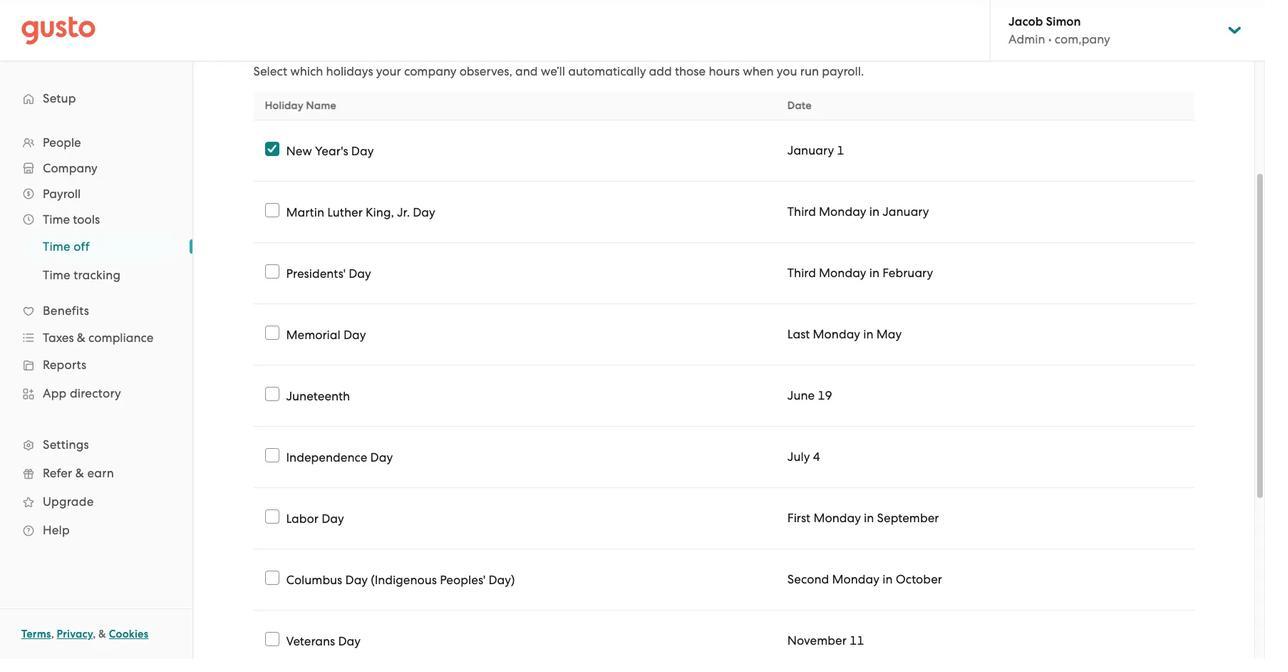 Task type: locate. For each thing, give the bounding box(es) containing it.
, left cookies
[[93, 628, 96, 641]]

in
[[870, 205, 880, 219], [870, 266, 880, 280], [864, 327, 874, 342], [864, 511, 874, 525], [883, 573, 893, 587]]

in for september
[[864, 511, 874, 525]]

admin
[[1009, 32, 1046, 46]]

memorial
[[286, 328, 341, 342]]

in for may
[[864, 327, 874, 342]]

day right veterans
[[338, 634, 361, 648]]

in up third monday in february
[[870, 205, 880, 219]]

& left cookies
[[98, 628, 106, 641]]

we'll
[[541, 64, 565, 78]]

jacob simon admin • com,pany
[[1009, 14, 1111, 46]]

2 third from the top
[[788, 266, 816, 280]]

january
[[788, 143, 834, 158], [883, 205, 929, 219]]

1 vertical spatial january
[[883, 205, 929, 219]]

in for january
[[870, 205, 880, 219]]

1 list from the top
[[0, 130, 193, 545]]

1 vertical spatial &
[[75, 466, 84, 481]]

select which holidays your company observes, and we'll automatically add those hours when you run payroll.
[[253, 64, 864, 78]]

day for columbus
[[345, 573, 368, 587]]

jr.
[[397, 205, 410, 219]]

gusto navigation element
[[0, 61, 193, 568]]

privacy link
[[57, 628, 93, 641]]

2 time from the top
[[43, 240, 71, 254]]

monday right last
[[813, 327, 861, 342]]

day right year's
[[351, 144, 374, 158]]

setup link
[[14, 86, 178, 111]]

1 , from the left
[[51, 628, 54, 641]]

day for memorial
[[344, 328, 366, 342]]

year's
[[315, 144, 348, 158]]

time tools button
[[14, 207, 178, 232]]

time inside dropdown button
[[43, 212, 70, 227]]

&
[[77, 331, 86, 345], [75, 466, 84, 481], [98, 628, 106, 641]]

day right labor
[[322, 512, 344, 526]]

select
[[253, 64, 287, 78]]

in left may
[[864, 327, 874, 342]]

November 11 checkbox
[[265, 632, 279, 647]]

help link
[[14, 518, 178, 543]]

third for third monday in february
[[788, 266, 816, 280]]

in left october
[[883, 573, 893, 587]]

Third Monday in February checkbox
[[265, 265, 279, 279]]

Last Monday in May checkbox
[[265, 326, 279, 340]]

benefits
[[43, 304, 89, 318]]

taxes
[[43, 331, 74, 345]]

1 third from the top
[[788, 205, 816, 219]]

refer & earn
[[43, 466, 114, 481]]

1 time from the top
[[43, 212, 70, 227]]

time off
[[43, 240, 90, 254]]

time
[[43, 212, 70, 227], [43, 240, 71, 254], [43, 268, 71, 282]]

0 vertical spatial time
[[43, 212, 70, 227]]

1 horizontal spatial january
[[883, 205, 929, 219]]

third down january 1 at the right of the page
[[788, 205, 816, 219]]

setup
[[43, 91, 76, 106]]

day right independence
[[370, 450, 393, 465]]

run
[[800, 64, 819, 78]]

& left the earn
[[75, 466, 84, 481]]

juneteenth
[[286, 389, 350, 403]]

2 vertical spatial time
[[43, 268, 71, 282]]

monday for january
[[819, 205, 867, 219]]

monday up last monday in may at the right of page
[[819, 266, 867, 280]]

in left february
[[870, 266, 880, 280]]

upgrade link
[[14, 489, 178, 515]]

19
[[818, 389, 833, 403]]

0 vertical spatial january
[[788, 143, 834, 158]]

time down time off in the top of the page
[[43, 268, 71, 282]]

help
[[43, 523, 70, 538]]

time down "payroll"
[[43, 212, 70, 227]]

refer & earn link
[[14, 461, 178, 486]]

july 4
[[788, 450, 821, 464]]

monday
[[819, 205, 867, 219], [819, 266, 867, 280], [813, 327, 861, 342], [814, 511, 861, 525], [832, 573, 880, 587]]

1
[[837, 143, 845, 158]]

day right presidents'
[[349, 266, 371, 281]]

day for independence
[[370, 450, 393, 465]]

date
[[788, 99, 812, 112]]

time tools
[[43, 212, 100, 227]]

off
[[74, 240, 90, 254]]

cookies
[[109, 628, 149, 641]]

Second Monday in October checkbox
[[265, 571, 279, 585]]

app
[[43, 386, 67, 401]]

presidents'
[[286, 266, 346, 281]]

in left september
[[864, 511, 874, 525]]

0 horizontal spatial january
[[788, 143, 834, 158]]

labor
[[286, 512, 319, 526]]

columbus day (indigenous peoples' day)
[[286, 573, 515, 587]]

columbus
[[286, 573, 342, 587]]

payroll button
[[14, 181, 178, 207]]

third up last
[[788, 266, 816, 280]]

those
[[675, 64, 706, 78]]

people
[[43, 135, 81, 150]]

monday right second
[[832, 573, 880, 587]]

in for october
[[883, 573, 893, 587]]

january up february
[[883, 205, 929, 219]]

when
[[743, 64, 774, 78]]

february
[[883, 266, 934, 280]]

& right taxes
[[77, 331, 86, 345]]

, left 'privacy'
[[51, 628, 54, 641]]

in for february
[[870, 266, 880, 280]]

reports
[[43, 358, 87, 372]]

(indigenous
[[371, 573, 437, 587]]

and
[[516, 64, 538, 78]]

list
[[0, 130, 193, 545], [0, 232, 193, 289]]

may
[[877, 327, 902, 342]]

2 list from the top
[[0, 232, 193, 289]]

day right columbus
[[345, 573, 368, 587]]

peoples'
[[440, 573, 486, 587]]

day right the jr.
[[413, 205, 435, 219]]

monday down the 1
[[819, 205, 867, 219]]

add
[[649, 64, 672, 78]]

day)
[[489, 573, 515, 587]]

payroll.
[[822, 64, 864, 78]]

january left the 1
[[788, 143, 834, 158]]

june 19
[[788, 389, 833, 403]]

third
[[788, 205, 816, 219], [788, 266, 816, 280]]

list containing time off
[[0, 232, 193, 289]]

time left 'off'
[[43, 240, 71, 254]]

& inside dropdown button
[[77, 331, 86, 345]]

first
[[788, 511, 811, 525]]

3 time from the top
[[43, 268, 71, 282]]

0 vertical spatial &
[[77, 331, 86, 345]]

name
[[306, 99, 336, 112]]

,
[[51, 628, 54, 641], [93, 628, 96, 641]]

& for earn
[[75, 466, 84, 481]]

1 horizontal spatial ,
[[93, 628, 96, 641]]

day right the memorial
[[344, 328, 366, 342]]

1 vertical spatial time
[[43, 240, 71, 254]]

2 vertical spatial &
[[98, 628, 106, 641]]

4
[[813, 450, 821, 464]]

1 vertical spatial third
[[788, 266, 816, 280]]

tools
[[73, 212, 100, 227]]

last monday in may
[[788, 327, 902, 342]]

memorial day
[[286, 328, 366, 342]]

day for presidents'
[[349, 266, 371, 281]]

day
[[351, 144, 374, 158], [413, 205, 435, 219], [349, 266, 371, 281], [344, 328, 366, 342], [370, 450, 393, 465], [322, 512, 344, 526], [345, 573, 368, 587], [338, 634, 361, 648]]

monday right first
[[814, 511, 861, 525]]

time for time tracking
[[43, 268, 71, 282]]

settings link
[[14, 432, 178, 458]]

company button
[[14, 155, 178, 181]]

settings
[[43, 438, 89, 452]]

second
[[788, 573, 829, 587]]

new year's day
[[286, 144, 374, 158]]

0 vertical spatial third
[[788, 205, 816, 219]]

app directory
[[43, 386, 121, 401]]

martin
[[286, 205, 324, 219]]

third monday in january
[[788, 205, 929, 219]]

0 horizontal spatial ,
[[51, 628, 54, 641]]

time for time tools
[[43, 212, 70, 227]]



Task type: describe. For each thing, give the bounding box(es) containing it.
company
[[43, 161, 97, 175]]

november
[[788, 634, 847, 648]]

directory
[[70, 386, 121, 401]]

people button
[[14, 130, 178, 155]]

labor day
[[286, 512, 344, 526]]

payroll
[[43, 187, 81, 201]]

monday for september
[[814, 511, 861, 525]]

company
[[404, 64, 457, 78]]

july
[[788, 450, 810, 464]]

benefits link
[[14, 298, 178, 324]]

•
[[1049, 32, 1052, 46]]

which
[[290, 64, 323, 78]]

jacob
[[1009, 14, 1043, 29]]

holiday name
[[265, 99, 336, 112]]

time tracking
[[43, 268, 121, 282]]

terms , privacy , & cookies
[[21, 628, 149, 641]]

monday for may
[[813, 327, 861, 342]]

king,
[[366, 205, 394, 219]]

day for veterans
[[338, 634, 361, 648]]

list containing people
[[0, 130, 193, 545]]

veterans day
[[286, 634, 361, 648]]

tracking
[[74, 268, 121, 282]]

october
[[896, 573, 943, 587]]

independence
[[286, 450, 367, 465]]

holidays
[[326, 64, 373, 78]]

compliance
[[88, 331, 154, 345]]

time tracking link
[[26, 262, 178, 288]]

& for compliance
[[77, 331, 86, 345]]

second monday in october
[[788, 573, 943, 587]]

upgrade
[[43, 495, 94, 509]]

you
[[777, 64, 797, 78]]

July 4 checkbox
[[265, 448, 279, 463]]

last
[[788, 327, 810, 342]]

earn
[[87, 466, 114, 481]]

luther
[[327, 205, 363, 219]]

veterans
[[286, 634, 335, 648]]

june
[[788, 389, 815, 403]]

June 19 checkbox
[[265, 387, 279, 401]]

observes,
[[460, 64, 513, 78]]

Third Monday in January checkbox
[[265, 203, 279, 217]]

home image
[[21, 16, 96, 45]]

reports link
[[14, 352, 178, 378]]

refer
[[43, 466, 72, 481]]

cookies button
[[109, 626, 149, 643]]

holiday
[[265, 99, 304, 112]]

new
[[286, 144, 312, 158]]

hours
[[709, 64, 740, 78]]

september
[[877, 511, 939, 525]]

privacy
[[57, 628, 93, 641]]

day for labor
[[322, 512, 344, 526]]

11
[[850, 634, 865, 648]]

2 , from the left
[[93, 628, 96, 641]]

first monday in september
[[788, 511, 939, 525]]

taxes & compliance button
[[14, 325, 178, 351]]

monday for october
[[832, 573, 880, 587]]

january 1
[[788, 143, 845, 158]]

independence day
[[286, 450, 393, 465]]

automatically
[[568, 64, 646, 78]]

First Monday in September checkbox
[[265, 510, 279, 524]]

november 11
[[788, 634, 865, 648]]

com,pany
[[1055, 32, 1111, 46]]

app directory link
[[14, 381, 178, 406]]

time off link
[[26, 234, 178, 260]]

terms
[[21, 628, 51, 641]]

martin luther king, jr. day
[[286, 205, 435, 219]]

time for time off
[[43, 240, 71, 254]]

third monday in february
[[788, 266, 934, 280]]

January 1 checkbox
[[265, 142, 279, 156]]

monday for february
[[819, 266, 867, 280]]

simon
[[1046, 14, 1081, 29]]

third for third monday in january
[[788, 205, 816, 219]]



Task type: vqa. For each thing, say whether or not it's contained in the screenshot.


